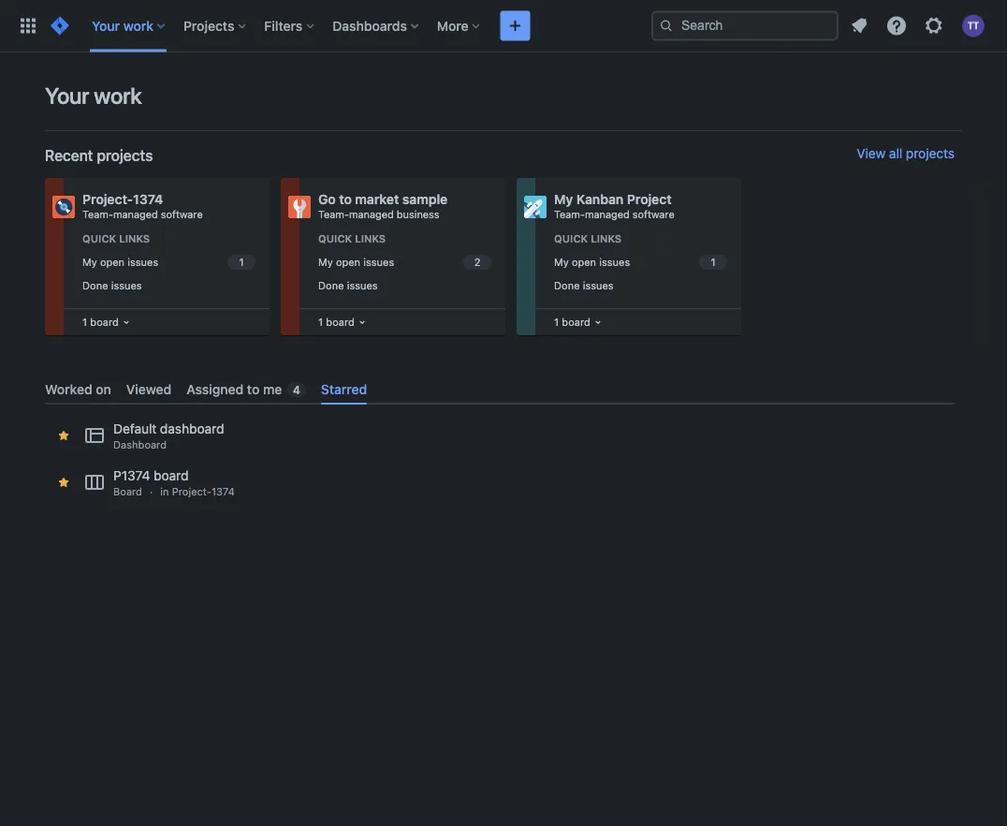 Task type: locate. For each thing, give the bounding box(es) containing it.
2 horizontal spatial open
[[572, 256, 597, 268]]

settings image
[[924, 15, 946, 37]]

1 1 board from the left
[[82, 316, 119, 328]]

open down go to market sample team-managed business
[[336, 256, 361, 268]]

team-
[[82, 208, 113, 221], [318, 208, 349, 221], [555, 208, 585, 221]]

your
[[92, 18, 120, 33], [45, 82, 89, 109]]

board image for team-
[[591, 315, 606, 330]]

assigned to me
[[187, 381, 282, 397]]

1 horizontal spatial project-
[[172, 486, 212, 498]]

0 vertical spatial to
[[339, 192, 352, 207]]

0 vertical spatial 1374
[[133, 192, 163, 207]]

done issues down my kanban project team-managed software
[[555, 279, 614, 291]]

view all projects link
[[857, 146, 955, 165]]

0 horizontal spatial 1
[[82, 316, 87, 328]]

1 my open issues from the left
[[82, 256, 158, 268]]

banner
[[0, 0, 1008, 52]]

quick links
[[82, 233, 150, 245], [318, 233, 386, 245], [555, 233, 622, 245]]

done issues link down my kanban project team-managed software
[[551, 275, 731, 296]]

done issues link
[[79, 275, 259, 296], [315, 275, 495, 296], [551, 275, 731, 296]]

done down project-1374 team-managed software
[[82, 279, 108, 291]]

view
[[857, 146, 886, 161]]

go to market sample team-managed business
[[318, 192, 448, 221]]

4
[[293, 383, 301, 396]]

market
[[355, 192, 399, 207]]

help image
[[886, 15, 909, 37]]

software inside my kanban project team-managed software
[[633, 208, 675, 221]]

to right go
[[339, 192, 352, 207]]

my open issues link down project-1374 team-managed software
[[79, 252, 259, 273]]

done issues link down project-1374 team-managed software
[[79, 275, 259, 296]]

project- right in
[[172, 486, 212, 498]]

1 horizontal spatial board image
[[355, 315, 370, 330]]

1 horizontal spatial managed
[[349, 208, 394, 221]]

managed down recent projects
[[113, 208, 158, 221]]

open
[[100, 256, 125, 268], [336, 256, 361, 268], [572, 256, 597, 268]]

1 links from the left
[[119, 233, 150, 245]]

3 done issues link from the left
[[551, 275, 731, 296]]

1 done issues link from the left
[[79, 275, 259, 296]]

quick down go
[[318, 233, 352, 245]]

2 1 from the left
[[318, 316, 323, 328]]

1 vertical spatial to
[[247, 381, 260, 397]]

2 horizontal spatial team-
[[555, 208, 585, 221]]

projects
[[184, 18, 235, 33]]

viewed
[[126, 381, 172, 397]]

team- down go
[[318, 208, 349, 221]]

quick links down project-1374 team-managed software
[[82, 233, 150, 245]]

0 horizontal spatial quick
[[82, 233, 116, 245]]

1 quick links from the left
[[82, 233, 150, 245]]

2 horizontal spatial done issues link
[[551, 275, 731, 296]]

default
[[113, 421, 157, 437]]

1 for go to market sample
[[318, 316, 323, 328]]

2 horizontal spatial 1 board
[[555, 316, 591, 328]]

work up recent projects
[[94, 82, 142, 109]]

board for sample
[[326, 316, 355, 328]]

2 my open issues from the left
[[318, 256, 395, 268]]

to
[[339, 192, 352, 207], [247, 381, 260, 397]]

2 horizontal spatial done
[[555, 279, 580, 291]]

star image for p1374
[[56, 475, 71, 490]]

star image
[[56, 428, 71, 443], [56, 475, 71, 490]]

1 board for managed
[[82, 316, 119, 328]]

my kanban project team-managed software
[[555, 192, 675, 221]]

0 horizontal spatial done issues
[[82, 279, 142, 291]]

p1374
[[113, 468, 150, 484]]

1374 right in
[[212, 486, 235, 498]]

1 board image from the left
[[119, 315, 134, 330]]

done issues for managed
[[82, 279, 142, 291]]

done
[[82, 279, 108, 291], [318, 279, 344, 291], [555, 279, 580, 291]]

1 horizontal spatial done
[[318, 279, 344, 291]]

1 horizontal spatial done issues
[[318, 279, 378, 291]]

1 1 from the left
[[82, 316, 87, 328]]

team- down the kanban
[[555, 208, 585, 221]]

open for sample
[[336, 256, 361, 268]]

links for market
[[355, 233, 386, 245]]

1 horizontal spatial open
[[336, 256, 361, 268]]

2 quick from the left
[[318, 233, 352, 245]]

1
[[82, 316, 87, 328], [318, 316, 323, 328], [555, 316, 559, 328]]

team- down recent projects
[[82, 208, 113, 221]]

managed
[[113, 208, 158, 221], [349, 208, 394, 221], [585, 208, 630, 221]]

1374 down recent projects
[[133, 192, 163, 207]]

1 horizontal spatial 1
[[318, 316, 323, 328]]

2 open from the left
[[336, 256, 361, 268]]

my open issues down go to market sample team-managed business
[[318, 256, 395, 268]]

my open issues for team-
[[555, 256, 631, 268]]

done down the kanban
[[555, 279, 580, 291]]

3 my open issues link from the left
[[551, 252, 731, 273]]

2 my open issues link from the left
[[315, 252, 495, 273]]

recent
[[45, 147, 93, 164]]

1 my open issues link from the left
[[79, 252, 259, 273]]

2 board image from the left
[[355, 315, 370, 330]]

business
[[397, 208, 440, 221]]

0 horizontal spatial done
[[82, 279, 108, 291]]

3 1 from the left
[[555, 316, 559, 328]]

0 horizontal spatial links
[[119, 233, 150, 245]]

3 board image from the left
[[591, 315, 606, 330]]

3 open from the left
[[572, 256, 597, 268]]

2 1 board button from the left
[[315, 312, 370, 333]]

2 horizontal spatial quick links
[[555, 233, 622, 245]]

software
[[161, 208, 203, 221], [633, 208, 675, 221]]

starred
[[321, 381, 367, 397]]

on
[[96, 381, 111, 397]]

1 horizontal spatial done issues link
[[315, 275, 495, 296]]

to left the me
[[247, 381, 260, 397]]

done issues link down business
[[315, 275, 495, 296]]

work left projects
[[123, 18, 154, 33]]

1 horizontal spatial 1374
[[212, 486, 235, 498]]

your profile and settings image
[[963, 15, 985, 37]]

2 done from the left
[[318, 279, 344, 291]]

1 quick from the left
[[82, 233, 116, 245]]

1 software from the left
[[161, 208, 203, 221]]

0 horizontal spatial my open issues link
[[79, 252, 259, 273]]

projects
[[907, 146, 955, 161], [97, 147, 153, 164]]

1 horizontal spatial your
[[92, 18, 120, 33]]

1 vertical spatial project-
[[172, 486, 212, 498]]

3 managed from the left
[[585, 208, 630, 221]]

your work right jira software image
[[92, 18, 154, 33]]

1 horizontal spatial quick
[[318, 233, 352, 245]]

done issues link for managed
[[79, 275, 259, 296]]

my for project-1374
[[82, 256, 97, 268]]

primary element
[[11, 0, 652, 52]]

your up recent
[[45, 82, 89, 109]]

my open issues down my kanban project team-managed software
[[555, 256, 631, 268]]

quick down project-1374 team-managed software
[[82, 233, 116, 245]]

done issues down go to market sample team-managed business
[[318, 279, 378, 291]]

1 board button for team-
[[551, 312, 606, 333]]

jira software image
[[49, 15, 71, 37]]

3 my open issues from the left
[[555, 256, 631, 268]]

quick links for kanban
[[555, 233, 622, 245]]

quick links down the kanban
[[555, 233, 622, 245]]

2 horizontal spatial 1 board button
[[551, 312, 606, 333]]

appswitcher icon image
[[17, 15, 39, 37]]

create image
[[505, 15, 527, 37]]

notifications image
[[849, 15, 871, 37]]

me
[[263, 381, 282, 397]]

2 quick links from the left
[[318, 233, 386, 245]]

1 horizontal spatial quick links
[[318, 233, 386, 245]]

projects right all
[[907, 146, 955, 161]]

2 horizontal spatial my open issues
[[555, 256, 631, 268]]

1 horizontal spatial to
[[339, 192, 352, 207]]

0 vertical spatial your
[[92, 18, 120, 33]]

0 horizontal spatial quick links
[[82, 233, 150, 245]]

my down my kanban project team-managed software
[[555, 256, 569, 268]]

1 horizontal spatial my open issues link
[[315, 252, 495, 273]]

0 horizontal spatial software
[[161, 208, 203, 221]]

quick links for 1374
[[82, 233, 150, 245]]

0 horizontal spatial your
[[45, 82, 89, 109]]

in
[[160, 486, 169, 498]]

1 done issues from the left
[[82, 279, 142, 291]]

1 vertical spatial star image
[[56, 475, 71, 490]]

my for go to market sample
[[318, 256, 333, 268]]

0 horizontal spatial 1374
[[133, 192, 163, 207]]

board image for managed
[[119, 315, 134, 330]]

links down project-1374 team-managed software
[[119, 233, 150, 245]]

done down go
[[318, 279, 344, 291]]

1 horizontal spatial my open issues
[[318, 256, 395, 268]]

2 star image from the top
[[56, 475, 71, 490]]

done issues down project-1374 team-managed software
[[82, 279, 142, 291]]

1374
[[133, 192, 163, 207], [212, 486, 235, 498]]

1 board button for sample
[[315, 312, 370, 333]]

my down project-1374 team-managed software
[[82, 256, 97, 268]]

my left the kanban
[[555, 192, 573, 207]]

1 horizontal spatial team-
[[318, 208, 349, 221]]

3 team- from the left
[[555, 208, 585, 221]]

sample
[[403, 192, 448, 207]]

work
[[123, 18, 154, 33], [94, 82, 142, 109]]

2 software from the left
[[633, 208, 675, 221]]

your work up recent projects
[[45, 82, 142, 109]]

1 managed from the left
[[113, 208, 158, 221]]

2 horizontal spatial links
[[591, 233, 622, 245]]

my open issues link for managed
[[79, 252, 259, 273]]

to for assigned
[[247, 381, 260, 397]]

my open issues link
[[79, 252, 259, 273], [315, 252, 495, 273], [551, 252, 731, 273]]

0 vertical spatial your work
[[92, 18, 154, 33]]

assigned
[[187, 381, 244, 397]]

quick links for to
[[318, 233, 386, 245]]

project-1374 team-managed software
[[82, 192, 203, 221]]

1 1 board button from the left
[[79, 312, 134, 333]]

1 horizontal spatial links
[[355, 233, 386, 245]]

view all projects
[[857, 146, 955, 161]]

1 open from the left
[[100, 256, 125, 268]]

managed down the kanban
[[585, 208, 630, 221]]

2 done issues from the left
[[318, 279, 378, 291]]

0 horizontal spatial open
[[100, 256, 125, 268]]

2 links from the left
[[355, 233, 386, 245]]

0 horizontal spatial 1 board button
[[79, 312, 134, 333]]

1 board for sample
[[318, 316, 355, 328]]

1 horizontal spatial software
[[633, 208, 675, 221]]

done issues for team-
[[555, 279, 614, 291]]

0 horizontal spatial managed
[[113, 208, 158, 221]]

done issues link for sample
[[315, 275, 495, 296]]

1 team- from the left
[[82, 208, 113, 221]]

1374 inside project-1374 team-managed software
[[133, 192, 163, 207]]

my open issues for managed
[[82, 256, 158, 268]]

managed down "market"
[[349, 208, 394, 221]]

links for project
[[591, 233, 622, 245]]

quick for go
[[318, 233, 352, 245]]

0 horizontal spatial team-
[[82, 208, 113, 221]]

links
[[119, 233, 150, 245], [355, 233, 386, 245], [591, 233, 622, 245]]

open for managed
[[100, 256, 125, 268]]

2 done issues link from the left
[[315, 275, 495, 296]]

managed inside project-1374 team-managed software
[[113, 208, 158, 221]]

2 1 board from the left
[[318, 316, 355, 328]]

3 1 board from the left
[[555, 316, 591, 328]]

0 horizontal spatial to
[[247, 381, 260, 397]]

quick
[[82, 233, 116, 245], [318, 233, 352, 245], [555, 233, 588, 245]]

0 horizontal spatial board image
[[119, 315, 134, 330]]

2 horizontal spatial done issues
[[555, 279, 614, 291]]

0 horizontal spatial my open issues
[[82, 256, 158, 268]]

search image
[[659, 18, 674, 33]]

2 team- from the left
[[318, 208, 349, 221]]

2 horizontal spatial quick
[[555, 233, 588, 245]]

kanban
[[577, 192, 624, 207]]

3 links from the left
[[591, 233, 622, 245]]

my open issues link down business
[[315, 252, 495, 273]]

open down project-1374 team-managed software
[[100, 256, 125, 268]]

quick for project-
[[82, 233, 116, 245]]

1 board button
[[79, 312, 134, 333], [315, 312, 370, 333], [551, 312, 606, 333]]

dashboard
[[160, 421, 224, 437]]

1 star image from the top
[[56, 428, 71, 443]]

board image
[[119, 315, 134, 330], [355, 315, 370, 330], [591, 315, 606, 330]]

tab list
[[37, 374, 963, 405]]

0 vertical spatial work
[[123, 18, 154, 33]]

project
[[627, 192, 672, 207]]

my open issues for sample
[[318, 256, 395, 268]]

your work
[[92, 18, 154, 33], [45, 82, 142, 109]]

2 horizontal spatial managed
[[585, 208, 630, 221]]

issues
[[128, 256, 158, 268], [364, 256, 395, 268], [600, 256, 631, 268], [111, 279, 142, 291], [347, 279, 378, 291], [583, 279, 614, 291]]

star image for default
[[56, 428, 71, 443]]

3 quick from the left
[[555, 233, 588, 245]]

quick down the kanban
[[555, 233, 588, 245]]

·
[[150, 486, 153, 498]]

2 managed from the left
[[349, 208, 394, 221]]

0 vertical spatial project-
[[82, 192, 133, 207]]

to inside go to market sample team-managed business
[[339, 192, 352, 207]]

star image down the worked at the left of the page
[[56, 428, 71, 443]]

0 vertical spatial star image
[[56, 428, 71, 443]]

2 horizontal spatial 1
[[555, 316, 559, 328]]

my open issues
[[82, 256, 158, 268], [318, 256, 395, 268], [555, 256, 631, 268]]

open down my kanban project team-managed software
[[572, 256, 597, 268]]

jira software image
[[49, 15, 71, 37]]

1 horizontal spatial 1 board button
[[315, 312, 370, 333]]

my open issues link down my kanban project team-managed software
[[551, 252, 731, 273]]

1 vertical spatial 1374
[[212, 486, 235, 498]]

1 board button for managed
[[79, 312, 134, 333]]

my open issues down project-1374 team-managed software
[[82, 256, 158, 268]]

managed inside go to market sample team-managed business
[[349, 208, 394, 221]]

done issues
[[82, 279, 142, 291], [318, 279, 378, 291], [555, 279, 614, 291]]

1 for project-1374
[[82, 316, 87, 328]]

links down my kanban project team-managed software
[[591, 233, 622, 245]]

0 horizontal spatial done issues link
[[79, 275, 259, 296]]

0 horizontal spatial project-
[[82, 192, 133, 207]]

board
[[90, 316, 119, 328], [326, 316, 355, 328], [562, 316, 591, 328], [154, 468, 189, 484]]

p1374 board board · in project-1374
[[113, 468, 235, 498]]

3 1 board button from the left
[[551, 312, 606, 333]]

1 done from the left
[[82, 279, 108, 291]]

projects up project-1374 team-managed software
[[97, 147, 153, 164]]

my down go
[[318, 256, 333, 268]]

3 done issues from the left
[[555, 279, 614, 291]]

2 horizontal spatial my open issues link
[[551, 252, 731, 273]]

0 horizontal spatial 1 board
[[82, 316, 119, 328]]

2 horizontal spatial board image
[[591, 315, 606, 330]]

3 quick links from the left
[[555, 233, 622, 245]]

your right jira software image
[[92, 18, 120, 33]]

3 done from the left
[[555, 279, 580, 291]]

1 horizontal spatial 1 board
[[318, 316, 355, 328]]

my
[[555, 192, 573, 207], [82, 256, 97, 268], [318, 256, 333, 268], [555, 256, 569, 268]]

star image left board
[[56, 475, 71, 490]]

links down go to market sample team-managed business
[[355, 233, 386, 245]]

quick links down go to market sample team-managed business
[[318, 233, 386, 245]]

project- down recent projects
[[82, 192, 133, 207]]

1 board
[[82, 316, 119, 328], [318, 316, 355, 328], [555, 316, 591, 328]]

project-
[[82, 192, 133, 207], [172, 486, 212, 498]]



Task type: vqa. For each thing, say whether or not it's contained in the screenshot.
the rightmost board icon
yes



Task type: describe. For each thing, give the bounding box(es) containing it.
done issues for sample
[[318, 279, 378, 291]]

board for managed
[[90, 316, 119, 328]]

my for my kanban project
[[555, 256, 569, 268]]

worked
[[45, 381, 92, 397]]

tab list containing worked on
[[37, 374, 963, 405]]

managed inside my kanban project team-managed software
[[585, 208, 630, 221]]

quick for my
[[555, 233, 588, 245]]

done for my
[[555, 279, 580, 291]]

projects button
[[178, 11, 253, 41]]

your work inside dropdown button
[[92, 18, 154, 33]]

worked on
[[45, 381, 111, 397]]

default dashboard dashboard
[[113, 421, 224, 451]]

work inside dropdown button
[[123, 18, 154, 33]]

1 vertical spatial your
[[45, 82, 89, 109]]

open for team-
[[572, 256, 597, 268]]

1 horizontal spatial projects
[[907, 146, 955, 161]]

board inside p1374 board board · in project-1374
[[154, 468, 189, 484]]

your inside dropdown button
[[92, 18, 120, 33]]

team- inside my kanban project team-managed software
[[555, 208, 585, 221]]

more
[[437, 18, 469, 33]]

board
[[113, 486, 142, 498]]

project- inside p1374 board board · in project-1374
[[172, 486, 212, 498]]

my open issues link for sample
[[315, 252, 495, 273]]

links for team-
[[119, 233, 150, 245]]

more button
[[432, 11, 488, 41]]

1374 inside p1374 board board · in project-1374
[[212, 486, 235, 498]]

dashboard
[[113, 439, 167, 451]]

1 board for team-
[[555, 316, 591, 328]]

software inside project-1374 team-managed software
[[161, 208, 203, 221]]

banner containing your work
[[0, 0, 1008, 52]]

0 horizontal spatial projects
[[97, 147, 153, 164]]

board image for sample
[[355, 315, 370, 330]]

dashboards
[[333, 18, 407, 33]]

team- inside go to market sample team-managed business
[[318, 208, 349, 221]]

my inside my kanban project team-managed software
[[555, 192, 573, 207]]

go
[[318, 192, 336, 207]]

filters
[[265, 18, 303, 33]]

your work button
[[86, 11, 172, 41]]

to for go
[[339, 192, 352, 207]]

recent projects
[[45, 147, 153, 164]]

1 vertical spatial work
[[94, 82, 142, 109]]

dashboards button
[[327, 11, 426, 41]]

my open issues link for team-
[[551, 252, 731, 273]]

team- inside project-1374 team-managed software
[[82, 208, 113, 221]]

1 for my kanban project
[[555, 316, 559, 328]]

filters button
[[259, 11, 322, 41]]

all
[[890, 146, 903, 161]]

done for go
[[318, 279, 344, 291]]

board for team-
[[562, 316, 591, 328]]

Search field
[[652, 11, 839, 41]]

1 vertical spatial your work
[[45, 82, 142, 109]]

done for project-
[[82, 279, 108, 291]]

project- inside project-1374 team-managed software
[[82, 192, 133, 207]]

done issues link for team-
[[551, 275, 731, 296]]



